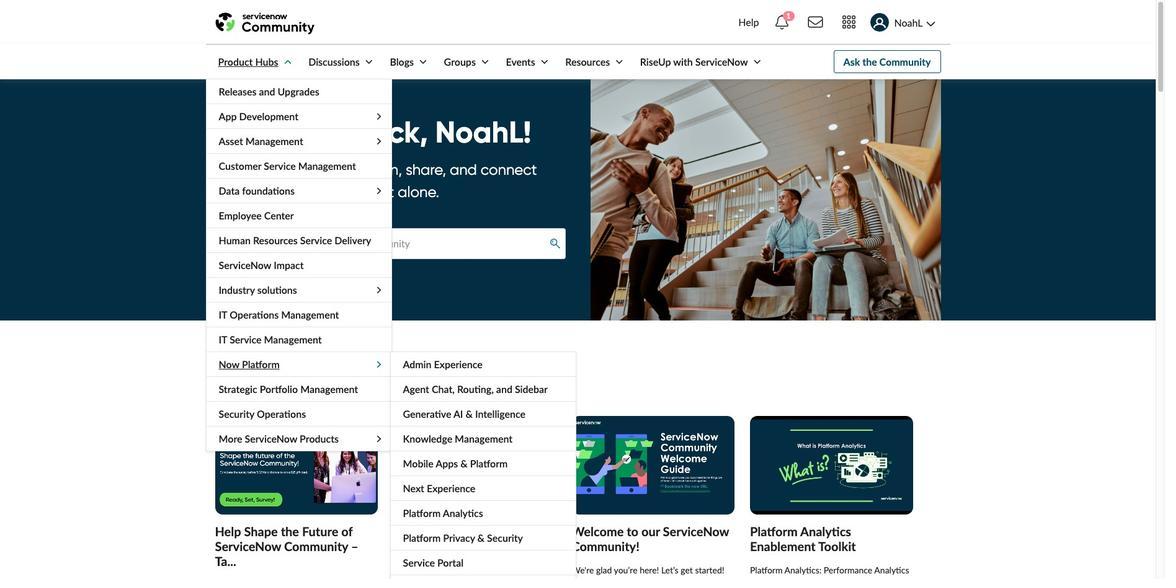Task type: describe. For each thing, give the bounding box(es) containing it.
app development
[[219, 110, 299, 122]]

performance
[[824, 565, 873, 576]]

routing,
[[457, 384, 494, 395]]

community inside help shape the future of servicenow community – ta...
[[284, 539, 348, 554]]

asset management
[[219, 135, 303, 147]]

admin experience link
[[391, 353, 576, 377]]

releases and upgrades
[[219, 86, 320, 97]]

industry solutions link
[[206, 278, 391, 302]]

it service management
[[219, 334, 322, 346]]

here!
[[640, 565, 659, 576]]

menu for now platform
[[390, 352, 576, 580]]

servicenow impact
[[219, 259, 304, 271]]

resources link
[[553, 45, 626, 79]]

you're ready to thrive, learn, share, and connect with others. and you're not alone.
[[215, 161, 537, 201]]

it operations management link
[[206, 303, 391, 327]]

mobile apps & platform link
[[391, 452, 576, 476]]

new
[[281, 367, 318, 391]]

management for customer service management
[[298, 160, 356, 172]]

management down development in the top left of the page
[[246, 135, 303, 147]]

groups
[[444, 56, 476, 68]]

customer
[[219, 160, 261, 172]]

thrive,
[[320, 161, 361, 179]]

ta...
[[215, 554, 236, 569]]

with inside you're ready to thrive, learn, share, and connect with others. and you're not alone.
[[215, 183, 244, 201]]

glad
[[597, 565, 612, 576]]

employee
[[219, 210, 262, 222]]

product hubs
[[218, 56, 278, 68]]

hubs
[[255, 56, 278, 68]]

1 horizontal spatial security
[[487, 533, 523, 544]]

admin
[[403, 359, 432, 371]]

analytics:
[[785, 565, 822, 576]]

platform analytics: performance analytics
[[750, 565, 910, 580]]

1
[[787, 11, 791, 20]]

noahl button
[[866, 5, 941, 39]]

next experience link
[[391, 477, 576, 501]]

& for intelligence
[[466, 408, 473, 420]]

2024
[[485, 524, 513, 539]]

now platform link
[[206, 353, 391, 377]]

mobile apps & platform
[[403, 458, 508, 470]]

share,
[[406, 161, 446, 179]]

connect
[[481, 161, 537, 179]]

of
[[342, 524, 353, 539]]

announcing our 2024 servicenow mvp and rising star awardees image
[[394, 416, 556, 515]]

discussions link
[[296, 45, 375, 79]]

& for platform
[[461, 458, 468, 470]]

in
[[323, 367, 339, 391]]

announcing our 2024 servicenow mvp and rising star...
[[394, 524, 550, 569]]

it operations management
[[219, 309, 339, 321]]

experience for next experience
[[427, 483, 476, 495]]

star...
[[394, 554, 424, 569]]

platform for platform analytics
[[403, 508, 441, 520]]

blogs
[[390, 56, 414, 68]]

alone.
[[398, 183, 439, 201]]

portfolio
[[260, 384, 298, 395]]

customer service management link
[[206, 154, 391, 178]]

strategic portfolio management
[[219, 384, 358, 395]]

started!
[[695, 565, 725, 576]]

management for it service management
[[264, 334, 322, 346]]

toolkit
[[819, 539, 856, 554]]

ask
[[844, 56, 861, 68]]

0 horizontal spatial security
[[219, 408, 255, 420]]

more
[[219, 433, 242, 445]]

center
[[264, 210, 294, 222]]

and inside 'link'
[[497, 384, 513, 395]]

events link
[[494, 45, 551, 79]]

now
[[219, 359, 240, 371]]

servicenow inside welcome to our servicenow community!
[[663, 524, 730, 539]]

platform down the it service management
[[242, 359, 280, 371]]

1 horizontal spatial with
[[674, 56, 693, 68]]

product
[[218, 56, 253, 68]]

agent
[[403, 384, 430, 395]]

what's
[[215, 367, 276, 391]]

operations for security
[[257, 408, 306, 420]]

riseup with servicenow link
[[628, 45, 764, 79]]

Search text field
[[304, 229, 566, 259]]

welcome for welcome back, noahl!
[[215, 113, 344, 151]]

what's new in community
[[215, 367, 446, 391]]

the inside help shape the future of servicenow community – ta...
[[281, 524, 299, 539]]

generative ai & intelligence link
[[391, 402, 576, 426]]

welcome to our servicenow community! link
[[572, 524, 730, 554]]

intelligence
[[475, 408, 526, 420]]

get
[[681, 565, 693, 576]]

next
[[403, 483, 425, 495]]

ai
[[454, 408, 463, 420]]

service portal
[[403, 557, 464, 569]]

–
[[351, 539, 359, 554]]

ready
[[259, 161, 298, 179]]

events
[[506, 56, 536, 68]]

strategic portfolio management link
[[206, 377, 391, 402]]

knowledge management
[[403, 433, 513, 445]]

welcome to our servicenow community! image
[[572, 416, 735, 515]]

platform analytics link
[[391, 502, 576, 526]]

platform up next experience link
[[470, 458, 508, 470]]

resources inside the resources link
[[566, 56, 610, 68]]

upgrades
[[278, 86, 320, 97]]

service portal link
[[391, 551, 576, 575]]

security operations link
[[206, 402, 391, 426]]

discussions
[[309, 56, 360, 68]]

noahl!
[[436, 113, 532, 151]]

you're
[[614, 565, 638, 576]]

privacy
[[443, 533, 475, 544]]

noahl image
[[871, 13, 889, 32]]



Task type: vqa. For each thing, say whether or not it's contained in the screenshot.
"Go to ServiceNow account" image
no



Task type: locate. For each thing, give the bounding box(es) containing it.
1 horizontal spatial welcome
[[572, 524, 624, 539]]

1 vertical spatial to
[[627, 524, 639, 539]]

data foundations
[[219, 185, 295, 197]]

analytics for platform analytics
[[443, 508, 483, 520]]

analytics up platform analytics: performance analytics
[[801, 524, 852, 539]]

platform analytics enablement toolkit link
[[750, 524, 856, 554]]

help for help shape the future of servicenow community – ta...
[[215, 524, 241, 539]]

apps
[[436, 458, 458, 470]]

0 horizontal spatial welcome
[[215, 113, 344, 151]]

1 horizontal spatial help
[[739, 16, 759, 28]]

0 horizontal spatial to
[[302, 161, 316, 179]]

others.
[[247, 183, 293, 201]]

operations inside security operations link
[[257, 408, 306, 420]]

we're
[[572, 565, 594, 576]]

strategic
[[219, 384, 257, 395]]

our
[[463, 524, 482, 539], [642, 524, 660, 539]]

and inside announcing our 2024 servicenow mvp and rising star...
[[493, 539, 514, 554]]

analytics inside platform analytics enablement toolkit
[[801, 524, 852, 539]]

& for security
[[478, 533, 485, 544]]

community up the generative
[[344, 367, 446, 391]]

management for it operations management
[[281, 309, 339, 321]]

management down industry solutions link
[[281, 309, 339, 321]]

&
[[466, 408, 473, 420], [461, 458, 468, 470], [478, 533, 485, 544]]

service up "foundations"
[[264, 160, 296, 172]]

help shape the future of servicenow community – ta... link
[[215, 524, 359, 569]]

analytics up platform privacy & security
[[443, 508, 483, 520]]

experience up chat,
[[434, 359, 483, 371]]

& inside platform privacy & security link
[[478, 533, 485, 544]]

you're
[[328, 183, 368, 201]]

platform for platform analytics enablement toolkit
[[750, 524, 798, 539]]

delivery
[[335, 235, 371, 246]]

1 vertical spatial help
[[215, 524, 241, 539]]

shape
[[244, 524, 278, 539]]

2 vertical spatial community
[[284, 539, 348, 554]]

resources inside human resources service delivery link
[[253, 235, 298, 246]]

learn,
[[364, 161, 402, 179]]

with right riseup
[[674, 56, 693, 68]]

1 vertical spatial operations
[[257, 408, 306, 420]]

service left the portal
[[403, 557, 435, 569]]

foundations
[[242, 185, 295, 197]]

management for strategic portfolio management
[[301, 384, 358, 395]]

security up "service portal" link
[[487, 533, 523, 544]]

help inside help link
[[739, 16, 759, 28]]

platform privacy & security
[[403, 533, 523, 544]]

platform for platform analytics: performance analytics
[[750, 565, 783, 576]]

data foundations link
[[206, 179, 391, 203]]

ask the community link
[[834, 50, 941, 73]]

menu bar
[[206, 45, 764, 580]]

to inside you're ready to thrive, learn, share, and connect with others. and you're not alone.
[[302, 161, 316, 179]]

it up now at bottom
[[219, 334, 227, 346]]

welcome inside welcome to our servicenow community!
[[572, 524, 624, 539]]

our inside welcome to our servicenow community!
[[642, 524, 660, 539]]

servicenow
[[696, 56, 748, 68], [219, 259, 271, 271], [245, 433, 297, 445], [663, 524, 730, 539], [215, 539, 281, 554], [394, 539, 460, 554]]

back,
[[351, 113, 428, 151]]

0 horizontal spatial with
[[215, 183, 244, 201]]

to up and
[[302, 161, 316, 179]]

platform analytics enablement toolkit image
[[750, 416, 913, 515]]

0 vertical spatial community
[[880, 56, 931, 68]]

data
[[219, 185, 240, 197]]

the right ask
[[863, 56, 878, 68]]

1 vertical spatial welcome
[[572, 524, 624, 539]]

menu
[[206, 79, 576, 580], [390, 352, 576, 580]]

analytics for platform analytics enablement toolkit
[[801, 524, 852, 539]]

industry
[[219, 284, 255, 296]]

0 horizontal spatial resources
[[253, 235, 298, 246]]

1 vertical spatial the
[[281, 524, 299, 539]]

it
[[219, 309, 227, 321], [219, 334, 227, 346]]

management up and
[[298, 160, 356, 172]]

0 vertical spatial to
[[302, 161, 316, 179]]

and
[[259, 86, 275, 97], [450, 161, 477, 179], [497, 384, 513, 395], [493, 539, 514, 554]]

help inside help shape the future of servicenow community – ta...
[[215, 524, 241, 539]]

enablement
[[750, 539, 816, 554]]

and up development in the top left of the page
[[259, 86, 275, 97]]

let's
[[662, 565, 679, 576]]

help shape the future of servicenow community – ta...
[[215, 524, 359, 569]]

menu containing releases and upgrades
[[206, 79, 576, 580]]

community left '–' at the bottom left of page
[[284, 539, 348, 554]]

None submit
[[546, 235, 565, 253]]

security
[[219, 408, 255, 420], [487, 533, 523, 544]]

community inside 'link'
[[880, 56, 931, 68]]

0 vertical spatial resources
[[566, 56, 610, 68]]

2 it from the top
[[219, 334, 227, 346]]

employee center
[[219, 210, 294, 222]]

releases and upgrades link
[[206, 79, 391, 104]]

2 vertical spatial &
[[478, 533, 485, 544]]

human
[[219, 235, 251, 246]]

solutions
[[257, 284, 297, 296]]

0 vertical spatial the
[[863, 56, 878, 68]]

0 vertical spatial security
[[219, 408, 255, 420]]

1 horizontal spatial to
[[627, 524, 639, 539]]

human resources service delivery link
[[206, 228, 391, 253]]

app
[[219, 110, 237, 122]]

0 vertical spatial help
[[739, 16, 759, 28]]

platform inside platform analytics enablement toolkit
[[750, 524, 798, 539]]

and inside you're ready to thrive, learn, share, and connect with others. and you're not alone.
[[450, 161, 477, 179]]

to up you're
[[627, 524, 639, 539]]

0 vertical spatial experience
[[434, 359, 483, 371]]

platform up star...
[[403, 533, 441, 544]]

management up mobile apps & platform link at the bottom left of page
[[455, 433, 513, 445]]

2 our from the left
[[642, 524, 660, 539]]

to inside welcome to our servicenow community!
[[627, 524, 639, 539]]

0 vertical spatial with
[[674, 56, 693, 68]]

portal
[[438, 557, 464, 569]]

security operations
[[219, 408, 306, 420]]

riseup
[[640, 56, 671, 68]]

our inside announcing our 2024 servicenow mvp and rising star...
[[463, 524, 482, 539]]

1 horizontal spatial analytics
[[801, 524, 852, 539]]

1 vertical spatial community
[[344, 367, 446, 391]]

riseup with servicenow
[[640, 56, 748, 68]]

help link
[[735, 5, 763, 40]]

0 horizontal spatial our
[[463, 524, 482, 539]]

0 horizontal spatial help
[[215, 524, 241, 539]]

the
[[863, 56, 878, 68], [281, 524, 299, 539]]

0 horizontal spatial the
[[281, 524, 299, 539]]

1 vertical spatial with
[[215, 183, 244, 201]]

management down it operations management link
[[264, 334, 322, 346]]

products
[[300, 433, 339, 445]]

operations down portfolio
[[257, 408, 306, 420]]

operations inside it operations management link
[[230, 309, 279, 321]]

0 vertical spatial welcome
[[215, 113, 344, 151]]

platform analytics enablement toolkit
[[750, 524, 856, 554]]

& inside mobile apps & platform link
[[461, 458, 468, 470]]

menu bar containing product hubs
[[206, 45, 764, 580]]

1 horizontal spatial the
[[863, 56, 878, 68]]

the right shape
[[281, 524, 299, 539]]

help left 1
[[739, 16, 759, 28]]

servicenow inside announcing our 2024 servicenow mvp and rising star...
[[394, 539, 460, 554]]

menu containing admin experience
[[390, 352, 576, 580]]

knowledge
[[403, 433, 453, 445]]

platform inside platform analytics: performance analytics
[[750, 565, 783, 576]]

operations down industry solutions
[[230, 309, 279, 321]]

1 vertical spatial analytics
[[801, 524, 852, 539]]

groups link
[[432, 45, 492, 79]]

& inside generative ai & intelligence link
[[466, 408, 473, 420]]

help shape the future of servicenow community – take our survey! image
[[215, 416, 378, 515]]

experience for admin experience
[[434, 359, 483, 371]]

and right share,
[[450, 161, 477, 179]]

human resources service delivery
[[219, 235, 371, 246]]

1 it from the top
[[219, 309, 227, 321]]

experience
[[434, 359, 483, 371], [427, 483, 476, 495]]

generative ai & intelligence
[[403, 408, 526, 420]]

chat,
[[432, 384, 455, 395]]

community
[[880, 56, 931, 68], [344, 367, 446, 391], [284, 539, 348, 554]]

welcome back, noahl!
[[215, 113, 532, 151]]

knowledge management link
[[391, 427, 576, 451]]

welcome for welcome to our servicenow community!
[[572, 524, 624, 539]]

platform up analytics:
[[750, 524, 798, 539]]

0 horizontal spatial analytics
[[443, 508, 483, 520]]

platform analytics
[[403, 508, 483, 520]]

1 vertical spatial security
[[487, 533, 523, 544]]

welcome
[[215, 113, 344, 151], [572, 524, 624, 539]]

it for it operations management
[[219, 309, 227, 321]]

more servicenow products link
[[206, 427, 391, 451]]

menu inside menu
[[390, 352, 576, 580]]

announcing
[[394, 524, 460, 539]]

help for help
[[739, 16, 759, 28]]

mvp
[[463, 539, 490, 554]]

0 vertical spatial operations
[[230, 309, 279, 321]]

platform up announcing
[[403, 508, 441, 520]]

experience down apps
[[427, 483, 476, 495]]

analytics inside platform analytics: performance analytics
[[875, 565, 910, 576]]

with down you're
[[215, 183, 244, 201]]

1 vertical spatial experience
[[427, 483, 476, 495]]

it for it service management
[[219, 334, 227, 346]]

admin experience
[[403, 359, 483, 371]]

we're glad you're here! let's get started!
[[572, 565, 725, 580]]

it down industry in the left of the page
[[219, 309, 227, 321]]

0 vertical spatial &
[[466, 408, 473, 420]]

1 horizontal spatial our
[[642, 524, 660, 539]]

0 vertical spatial analytics
[[443, 508, 483, 520]]

and right mvp in the bottom left of the page
[[493, 539, 514, 554]]

1 vertical spatial it
[[219, 334, 227, 346]]

1 our from the left
[[463, 524, 482, 539]]

customer service management
[[219, 160, 356, 172]]

menu for product hubs
[[206, 79, 576, 580]]

0 vertical spatial it
[[219, 309, 227, 321]]

1 vertical spatial &
[[461, 458, 468, 470]]

the inside 'link'
[[863, 56, 878, 68]]

service
[[264, 160, 296, 172], [300, 235, 332, 246], [230, 334, 262, 346], [403, 557, 435, 569]]

you're
[[215, 161, 255, 179]]

servicenow inside help shape the future of servicenow community – ta...
[[215, 539, 281, 554]]

community down 'noahl'
[[880, 56, 931, 68]]

help up ta...
[[215, 524, 241, 539]]

product hubs link
[[206, 45, 294, 79]]

help
[[739, 16, 759, 28], [215, 524, 241, 539]]

security down strategic
[[219, 408, 255, 420]]

management up security operations link
[[301, 384, 358, 395]]

platform down enablement
[[750, 565, 783, 576]]

more servicenow products
[[219, 433, 339, 445]]

operations for it
[[230, 309, 279, 321]]

service up now platform
[[230, 334, 262, 346]]

1 horizontal spatial resources
[[566, 56, 610, 68]]

2 vertical spatial analytics
[[875, 565, 910, 576]]

service up servicenow impact link
[[300, 235, 332, 246]]

agent chat, routing, and sidebar
[[403, 384, 548, 395]]

analytics right performance in the right bottom of the page
[[875, 565, 910, 576]]

generative
[[403, 408, 452, 420]]

and up intelligence
[[497, 384, 513, 395]]

announcing our 2024 servicenow mvp and rising star... link
[[394, 524, 550, 569]]

management inside "link"
[[301, 384, 358, 395]]

future
[[302, 524, 339, 539]]

1 vertical spatial resources
[[253, 235, 298, 246]]

platform for platform privacy & security
[[403, 533, 441, 544]]

2 horizontal spatial analytics
[[875, 565, 910, 576]]



